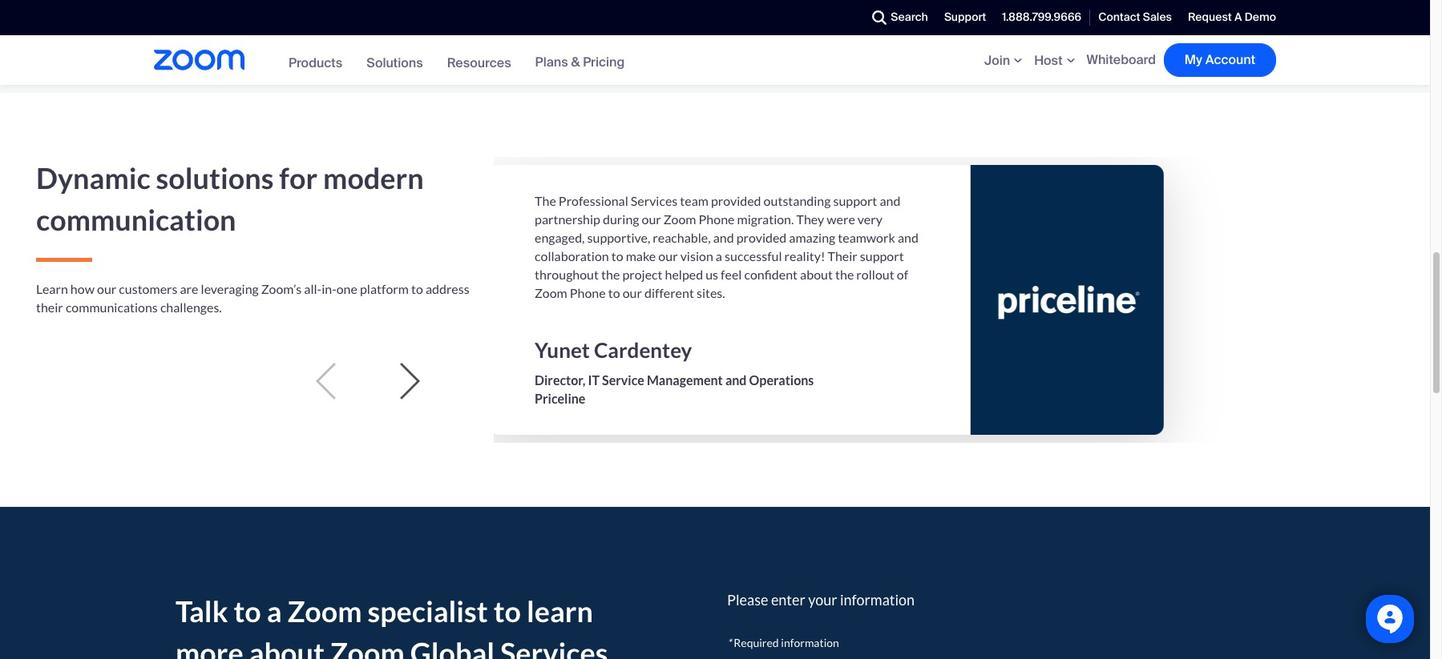 Task type: vqa. For each thing, say whether or not it's contained in the screenshot.
the topmost the social
no



Task type: describe. For each thing, give the bounding box(es) containing it.
priceline
[[535, 392, 586, 407]]

services inside the professional services team provided outstanding support and partnership during our zoom phone migration. they were very engaged, supportive, reachable, and provided amazing teamwork and collaboration to make our vision a successful reality! their support throughout the project helped us feel confident about the rollout of zoom phone to our different sites.
[[631, 193, 678, 209]]

0 vertical spatial provided
[[711, 193, 761, 209]]

teamwork
[[838, 230, 896, 246]]

amazing
[[789, 230, 836, 246]]

cardentey
[[594, 338, 692, 364]]

our right during
[[642, 212, 661, 227]]

host button
[[1035, 52, 1079, 69]]

and up vision
[[713, 230, 734, 246]]

talk
[[176, 594, 228, 630]]

are
[[180, 282, 198, 297]]

very
[[858, 212, 883, 227]]

professional
[[559, 193, 628, 209]]

sites.
[[697, 286, 725, 301]]

1 vertical spatial support
[[860, 249, 904, 264]]

director,
[[535, 373, 586, 388]]

learn how our customers are leveraging zoom's all-in-one platform to address their communications challenges.
[[36, 282, 470, 315]]

request a demo
[[1188, 10, 1277, 24]]

join button
[[985, 52, 1027, 69]]

operations
[[749, 373, 814, 388]]

to inside learn how our customers are leveraging zoom's all-in-one platform to address their communications challenges.
[[411, 282, 423, 297]]

about inside talk to a zoom specialist to learn more about zoom global services
[[249, 636, 325, 660]]

successful
[[725, 249, 782, 264]]

management
[[647, 373, 723, 388]]

challenges.
[[160, 300, 222, 315]]

a
[[1235, 10, 1242, 24]]

project
[[623, 267, 663, 283]]

contact sales
[[1099, 10, 1172, 24]]

their
[[828, 249, 858, 264]]

platform
[[360, 282, 409, 297]]

communications
[[66, 300, 158, 315]]

about inside the professional services team provided outstanding support and partnership during our zoom phone migration. they were very engaged, supportive, reachable, and provided amazing teamwork and collaboration to make our vision a successful reality! their support throughout the project helped us feel confident about the rollout of zoom phone to our different sites.
[[800, 267, 833, 283]]

supportive,
[[587, 230, 651, 246]]

zoom's
[[261, 282, 302, 297]]

solutions
[[156, 160, 274, 195]]

a inside the professional services team provided outstanding support and partnership during our zoom phone migration. they were very engaged, supportive, reachable, and provided amazing teamwork and collaboration to make our vision a successful reality! their support throughout the project helped us feel confident about the rollout of zoom phone to our different sites.
[[716, 249, 722, 264]]

sales
[[1143, 10, 1172, 24]]

to left learn
[[494, 594, 521, 630]]

the professional services team provided outstanding support and partnership during our zoom phone migration. they were very engaged, supportive, reachable, and provided amazing teamwork and collaboration to make our vision a successful reality! their support throughout the project helped us feel confident about the rollout of zoom phone to our different sites.
[[535, 193, 919, 301]]

global
[[410, 636, 495, 660]]

enter
[[771, 592, 806, 609]]

solutions button
[[367, 54, 423, 71]]

please
[[727, 592, 769, 609]]

please enter your information
[[727, 592, 915, 609]]

yunet
[[535, 338, 590, 364]]

it
[[588, 373, 600, 388]]

communication
[[36, 202, 236, 237]]

plans & pricing link
[[535, 54, 625, 71]]

pricing
[[583, 54, 625, 71]]

confident
[[745, 267, 798, 283]]

host
[[1035, 52, 1063, 69]]

and inside director, it service management and operations priceline
[[726, 373, 747, 388]]

request a demo link
[[1180, 0, 1277, 35]]

1 vertical spatial phone
[[570, 286, 606, 301]]

collaboration
[[535, 249, 609, 264]]

leveraging
[[201, 282, 259, 297]]

they
[[797, 212, 825, 227]]

dynamic solutions for modern communication
[[36, 160, 424, 237]]

were
[[827, 212, 855, 227]]

more
[[176, 636, 244, 660]]

outstanding
[[764, 193, 831, 209]]

to right talk
[[234, 594, 261, 630]]

service
[[602, 373, 645, 388]]

the
[[535, 193, 556, 209]]

all-
[[304, 282, 322, 297]]

whiteboard
[[1087, 51, 1156, 68]]

1.888.799.9666
[[1003, 10, 1082, 24]]

feel
[[721, 267, 742, 283]]

engaged,
[[535, 230, 585, 246]]



Task type: locate. For each thing, give the bounding box(es) containing it.
None search field
[[814, 5, 869, 30]]

0 horizontal spatial phone
[[570, 286, 606, 301]]

specialist
[[368, 594, 488, 630]]

whiteboard link
[[1087, 51, 1156, 68]]

products
[[289, 54, 343, 71]]

0 horizontal spatial services
[[500, 636, 608, 660]]

a
[[716, 249, 722, 264], [267, 594, 282, 630]]

1 horizontal spatial phone
[[699, 212, 735, 227]]

request
[[1188, 10, 1232, 24]]

a right talk
[[267, 594, 282, 630]]

phone down team at the left top
[[699, 212, 735, 227]]

1 vertical spatial services
[[500, 636, 608, 660]]

their
[[36, 300, 63, 315]]

0 horizontal spatial a
[[267, 594, 282, 630]]

to left address
[[411, 282, 423, 297]]

0 horizontal spatial the
[[601, 267, 620, 283]]

0 vertical spatial services
[[631, 193, 678, 209]]

our
[[642, 212, 661, 227], [659, 249, 678, 264], [97, 282, 116, 297], [623, 286, 642, 301]]

search image
[[873, 10, 887, 25]]

* required information
[[727, 637, 839, 650]]

provided up migration.
[[711, 193, 761, 209]]

1 horizontal spatial services
[[631, 193, 678, 209]]

the
[[601, 267, 620, 283], [836, 267, 854, 283]]

to down supportive,
[[612, 249, 624, 264]]

0 horizontal spatial about
[[249, 636, 325, 660]]

0 vertical spatial a
[[716, 249, 722, 264]]

1 horizontal spatial information
[[840, 592, 915, 609]]

information right your
[[840, 592, 915, 609]]

0 vertical spatial information
[[840, 592, 915, 609]]

dynamic
[[36, 160, 150, 195]]

1 horizontal spatial a
[[716, 249, 722, 264]]

our up communications
[[97, 282, 116, 297]]

1 horizontal spatial the
[[836, 267, 854, 283]]

and left operations
[[726, 373, 747, 388]]

phone
[[699, 212, 735, 227], [570, 286, 606, 301]]

of
[[897, 267, 909, 283]]

our inside learn how our customers are leveraging zoom's all-in-one platform to address their communications challenges.
[[97, 282, 116, 297]]

products button
[[289, 54, 343, 71]]

modern
[[323, 160, 424, 195]]

0 horizontal spatial information
[[781, 637, 839, 650]]

the left project
[[601, 267, 620, 283]]

*
[[727, 637, 732, 650]]

demo
[[1245, 10, 1277, 24]]

provided
[[711, 193, 761, 209], [737, 230, 787, 246]]

and up of on the right
[[898, 230, 919, 246]]

required
[[734, 637, 779, 650]]

zoom logo image
[[154, 50, 245, 71]]

support
[[945, 10, 987, 24]]

helped
[[665, 267, 703, 283]]

learn
[[36, 282, 68, 297]]

about
[[800, 267, 833, 283], [249, 636, 325, 660]]

to
[[612, 249, 624, 264], [411, 282, 423, 297], [608, 286, 620, 301], [234, 594, 261, 630], [494, 594, 521, 630]]

1 the from the left
[[601, 267, 620, 283]]

services up during
[[631, 193, 678, 209]]

yunet cardentey
[[535, 338, 692, 364]]

&
[[571, 54, 580, 71]]

our down project
[[623, 286, 642, 301]]

to left different at the left top of page
[[608, 286, 620, 301]]

1 vertical spatial about
[[249, 636, 325, 660]]

resources button
[[447, 54, 511, 71]]

services inside talk to a zoom specialist to learn more about zoom global services
[[500, 636, 608, 660]]

for
[[279, 160, 318, 195]]

your
[[808, 592, 838, 609]]

director, it service management and operations priceline
[[535, 373, 814, 407]]

make
[[626, 249, 656, 264]]

in-
[[322, 282, 337, 297]]

account
[[1206, 51, 1256, 68]]

services down learn
[[500, 636, 608, 660]]

during
[[603, 212, 639, 227]]

provided down migration.
[[737, 230, 787, 246]]

different
[[645, 286, 694, 301]]

team
[[680, 193, 709, 209]]

talk to a zoom specialist to learn more about zoom global services
[[176, 594, 608, 660]]

1 vertical spatial provided
[[737, 230, 787, 246]]

1 horizontal spatial about
[[800, 267, 833, 283]]

0 vertical spatial phone
[[699, 212, 735, 227]]

1.888.799.9666 link
[[995, 0, 1090, 35]]

phone down throughout on the left top of page
[[570, 286, 606, 301]]

customers
[[119, 282, 178, 297]]

solutions
[[367, 54, 423, 71]]

about right more
[[249, 636, 325, 660]]

2 the from the left
[[836, 267, 854, 283]]

resources
[[447, 54, 511, 71]]

support
[[834, 193, 878, 209], [860, 249, 904, 264]]

the down their
[[836, 267, 854, 283]]

about down reality!
[[800, 267, 833, 283]]

vision
[[681, 249, 714, 264]]

us
[[706, 267, 719, 283]]

1 vertical spatial a
[[267, 594, 282, 630]]

rollout
[[857, 267, 895, 283]]

how
[[70, 282, 95, 297]]

a inside talk to a zoom specialist to learn more about zoom global services
[[267, 594, 282, 630]]

our down reachable,
[[659, 249, 678, 264]]

search image
[[873, 10, 887, 25]]

contact sales link
[[1091, 0, 1180, 35]]

one
[[337, 282, 358, 297]]

reachable,
[[653, 230, 711, 246]]

0 vertical spatial about
[[800, 267, 833, 283]]

migration.
[[737, 212, 794, 227]]

support up rollout
[[860, 249, 904, 264]]

information
[[840, 592, 915, 609], [781, 637, 839, 650]]

learn
[[527, 594, 593, 630]]

and up very
[[880, 193, 901, 209]]

a up us on the left of the page
[[716, 249, 722, 264]]

my account
[[1185, 51, 1256, 68]]

support link
[[937, 0, 995, 35]]

plans & pricing
[[535, 54, 625, 71]]

partnership
[[535, 212, 601, 227]]

zoom
[[664, 212, 696, 227], [535, 286, 567, 301], [288, 594, 362, 630], [330, 636, 405, 660]]

0 vertical spatial support
[[834, 193, 878, 209]]

plans
[[535, 54, 568, 71]]

address
[[426, 282, 470, 297]]

contact
[[1099, 10, 1141, 24]]

my
[[1185, 51, 1203, 68]]

support up the were
[[834, 193, 878, 209]]

search
[[891, 10, 928, 24]]

information down please enter your information
[[781, 637, 839, 650]]

join
[[985, 52, 1010, 69]]

1 vertical spatial information
[[781, 637, 839, 650]]

services
[[631, 193, 678, 209], [500, 636, 608, 660]]

reality!
[[785, 249, 825, 264]]

my account link
[[1164, 43, 1277, 77]]

and
[[880, 193, 901, 209], [713, 230, 734, 246], [898, 230, 919, 246], [726, 373, 747, 388]]



